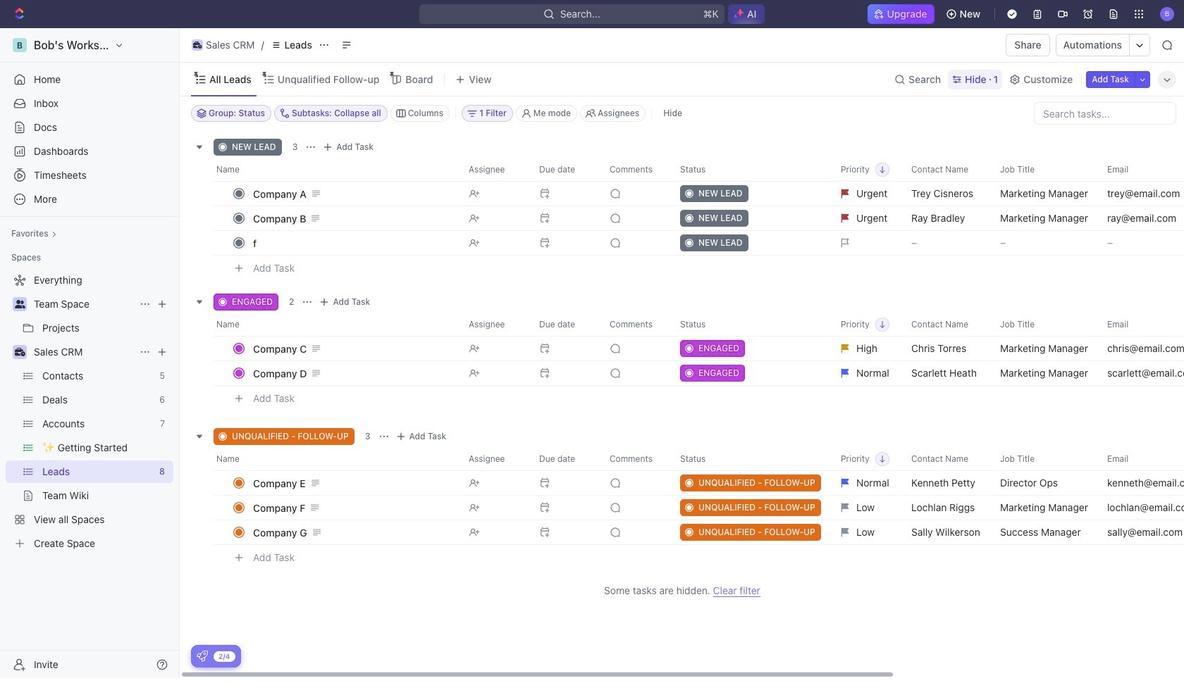 Task type: locate. For each thing, give the bounding box(es) containing it.
tree
[[6, 269, 173, 555]]

Search tasks... text field
[[1035, 103, 1176, 124]]

sidebar navigation
[[0, 28, 183, 679]]

tree inside the sidebar navigation
[[6, 269, 173, 555]]

user group image
[[14, 300, 25, 309]]

onboarding checklist button element
[[197, 651, 208, 663]]



Task type: vqa. For each thing, say whether or not it's contained in the screenshot.
Dashboards link
no



Task type: describe. For each thing, give the bounding box(es) containing it.
business time image
[[14, 348, 25, 357]]

onboarding checklist button image
[[197, 651, 208, 663]]

business time image
[[193, 42, 202, 49]]

bob's workspace, , element
[[13, 38, 27, 52]]



